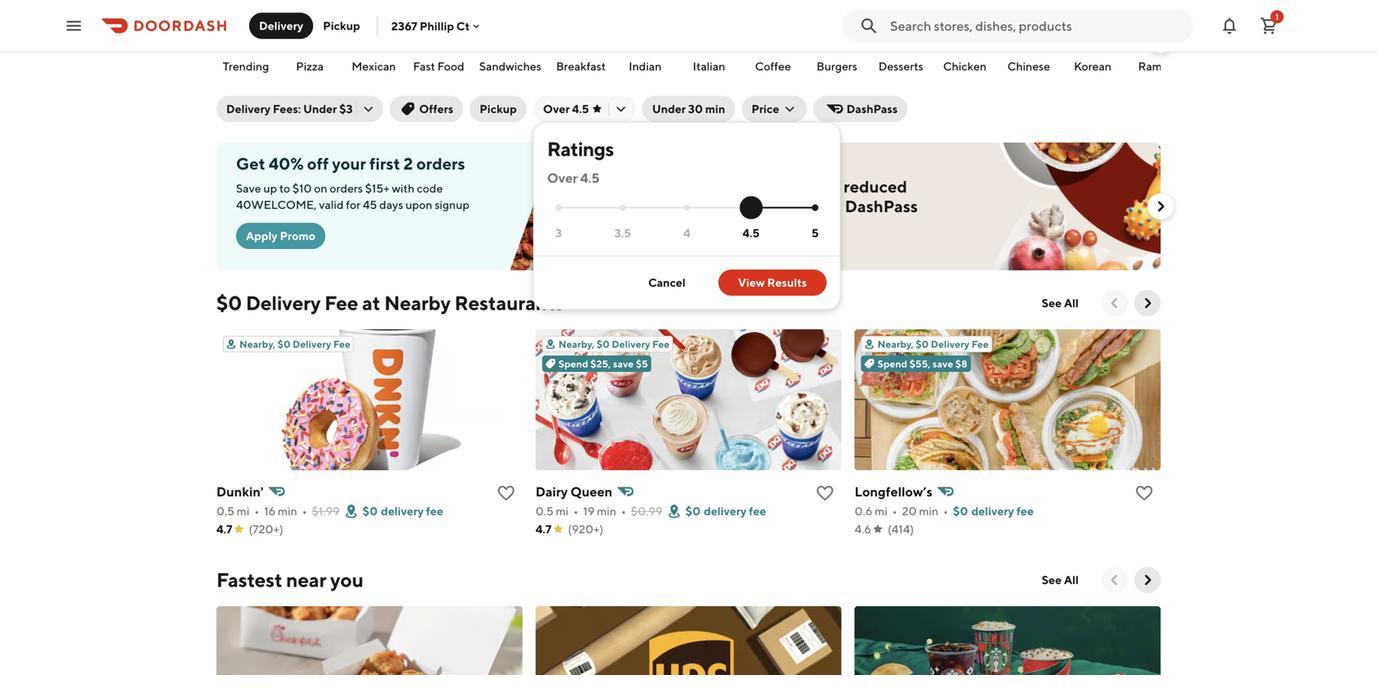 Task type: locate. For each thing, give the bounding box(es) containing it.
2 see all from the top
[[1042, 574, 1079, 587]]

min right 19
[[597, 505, 617, 518]]

2367 phillip ct button
[[391, 19, 483, 33]]

$0 delivery fee right $0.99
[[686, 505, 766, 518]]

0 vertical spatial over 4.5
[[543, 102, 589, 116]]

under left $3
[[303, 102, 337, 116]]

spend left $55,
[[878, 358, 908, 370]]

•
[[254, 505, 259, 518], [302, 505, 307, 518], [574, 505, 578, 518], [621, 505, 626, 518], [893, 505, 897, 518], [944, 505, 948, 518]]

1 vertical spatial see all
[[1042, 574, 1079, 587]]

1 horizontal spatial pickup button
[[470, 96, 527, 122]]

food
[[438, 59, 465, 73]]

mi right 0.6
[[875, 505, 888, 518]]

1 4.7 from the left
[[216, 523, 232, 536]]

0 horizontal spatial mi
[[237, 505, 250, 518]]

to
[[279, 182, 290, 195]]

fees
[[773, 197, 805, 216]]

0 vertical spatial with
[[392, 182, 415, 195]]

2 previous button of carousel image from the top
[[1107, 572, 1123, 589]]

delivery fees: under $3
[[226, 102, 353, 116]]

1 horizontal spatial save
[[933, 358, 954, 370]]

1
[[1276, 12, 1279, 21]]

1 vertical spatial see
[[1042, 574, 1062, 587]]

$0
[[715, 177, 736, 196], [216, 291, 242, 315], [278, 339, 291, 350], [597, 339, 610, 350], [916, 339, 929, 350], [363, 505, 378, 518], [686, 505, 701, 518], [953, 505, 968, 518]]

1 $0 delivery fee from the left
[[363, 505, 443, 518]]

dashpass down reduced
[[845, 197, 918, 216]]

$55,
[[910, 358, 931, 370]]

2 horizontal spatial mi
[[875, 505, 888, 518]]

(920+)
[[568, 523, 604, 536]]

1 click to add this store to your saved list image from the left
[[816, 484, 835, 503]]

with inside get 40% off your first 2 orders save up to $10 on orders $15+ with code 40welcome, valid for 45 days upon signup
[[392, 182, 415, 195]]

0 horizontal spatial fee
[[426, 505, 443, 518]]

spend left $25,
[[559, 358, 589, 370]]

pickup for the leftmost pickup button
[[323, 19, 360, 32]]

0 horizontal spatial spend
[[559, 358, 589, 370]]

3.5 stars and over image
[[620, 204, 626, 211]]

$0 delivery fee right '$1.99'
[[363, 505, 443, 518]]

3 • from the left
[[574, 505, 578, 518]]

1 mi from the left
[[237, 505, 250, 518]]

4.5 right try
[[743, 226, 760, 240]]

1 vertical spatial over
[[547, 170, 578, 186]]

pickup
[[323, 19, 360, 32], [480, 102, 517, 116]]

0.5 down dunkin'
[[216, 505, 234, 518]]

0 horizontal spatial orders
[[330, 182, 363, 195]]

$0 delivery fee for dunkin'
[[363, 505, 443, 518]]

1 previous button of carousel image from the top
[[1107, 295, 1123, 312]]

2 see all link from the top
[[1032, 567, 1089, 594]]

min for longfellow's
[[919, 505, 939, 518]]

breakfast
[[556, 59, 606, 73]]

$25,
[[591, 358, 611, 370]]

1 horizontal spatial spend
[[878, 358, 908, 370]]

1 under from the left
[[303, 102, 337, 116]]

0 horizontal spatial nearby, $0 delivery fee
[[239, 339, 351, 350]]

dashpass button
[[814, 96, 908, 122]]

3 nearby, $0 delivery fee from the left
[[878, 339, 989, 350]]

3 stars and over image
[[556, 204, 562, 211]]

1 vertical spatial pickup
[[480, 102, 517, 116]]

0 vertical spatial pickup button
[[313, 13, 370, 39]]

dashpass inside $0 delivery fees, reduced service fees with dashpass
[[845, 197, 918, 216]]

dashpass right try
[[744, 232, 795, 246]]

results
[[767, 276, 807, 289]]

1 see from the top
[[1042, 296, 1062, 310]]

$5
[[636, 358, 648, 370]]

1 fee from the left
[[426, 505, 443, 518]]

fee
[[325, 291, 358, 315], [333, 339, 351, 350], [653, 339, 670, 350], [972, 339, 989, 350]]

2367
[[391, 19, 417, 33]]

2
[[404, 154, 413, 173]]

19
[[583, 505, 595, 518]]

fast
[[413, 59, 435, 73]]

1 horizontal spatial 4.7
[[536, 523, 552, 536]]

orders up for on the left of page
[[330, 182, 363, 195]]

2 nearby, $0 delivery fee from the left
[[559, 339, 670, 350]]

$0 delivery fee at nearby restaurants
[[216, 291, 564, 315]]

min for dunkin'
[[278, 505, 297, 518]]

4.7 for dairy queen
[[536, 523, 552, 536]]

min right 16
[[278, 505, 297, 518]]

next button of carousel image
[[1153, 32, 1169, 48], [1153, 198, 1169, 215], [1140, 295, 1156, 312], [1140, 572, 1156, 589]]

try
[[725, 232, 741, 246]]

$15+
[[365, 182, 390, 195]]

0 vertical spatial over
[[543, 102, 570, 116]]

5 • from the left
[[893, 505, 897, 518]]

1 button
[[1253, 9, 1286, 42]]

0 horizontal spatial 0.5
[[216, 505, 234, 518]]

2 click to add this store to your saved list image from the left
[[1135, 484, 1154, 503]]

delivery
[[259, 19, 303, 32], [226, 102, 271, 116], [246, 291, 321, 315], [293, 339, 331, 350], [612, 339, 650, 350], [931, 339, 970, 350]]

1 horizontal spatial pickup
[[480, 102, 517, 116]]

0.5 for dunkin'
[[216, 505, 234, 518]]

on
[[314, 182, 327, 195]]

2 horizontal spatial nearby, $0 delivery fee
[[878, 339, 989, 350]]

4.5 up ratings
[[572, 102, 589, 116]]

0 vertical spatial pickup
[[323, 19, 360, 32]]

2 0.5 from the left
[[536, 505, 554, 518]]

save left the $5
[[613, 358, 634, 370]]

mi down dunkin'
[[237, 505, 250, 518]]

under 30 min
[[652, 102, 726, 116]]

3 mi from the left
[[875, 505, 888, 518]]

previous button of carousel image for $0 delivery fee at nearby restaurants
[[1107, 295, 1123, 312]]

offers
[[419, 102, 454, 116]]

1 see all from the top
[[1042, 296, 1079, 310]]

delivery inside button
[[259, 19, 303, 32]]

1 horizontal spatial with
[[808, 197, 842, 216]]

1 all from the top
[[1064, 296, 1079, 310]]

2 under from the left
[[652, 102, 686, 116]]

5
[[812, 226, 819, 240]]

$0 delivery fee
[[363, 505, 443, 518], [686, 505, 766, 518]]

1 0.5 from the left
[[216, 505, 234, 518]]

nearby,
[[239, 339, 276, 350], [559, 339, 595, 350], [878, 339, 914, 350]]

over 4.5 up ratings
[[543, 102, 589, 116]]

3 fee from the left
[[1017, 505, 1034, 518]]

nearby, $0 delivery fee
[[239, 339, 351, 350], [559, 339, 670, 350], [878, 339, 989, 350]]

first
[[370, 154, 400, 173]]

1 spend from the left
[[559, 358, 589, 370]]

open menu image
[[64, 16, 84, 36]]

desserts
[[879, 59, 924, 73]]

min
[[705, 102, 726, 116], [278, 505, 297, 518], [597, 505, 617, 518], [919, 505, 939, 518]]

save left $8
[[933, 358, 954, 370]]

pickup for the right pickup button
[[480, 102, 517, 116]]

• left $0.99
[[621, 505, 626, 518]]

• right 20
[[944, 505, 948, 518]]

with up days
[[392, 182, 415, 195]]

1 nearby, $0 delivery fee from the left
[[239, 339, 351, 350]]

over 4.5 down ratings
[[547, 170, 600, 186]]

1 horizontal spatial 0.5
[[536, 505, 554, 518]]

2 horizontal spatial fee
[[1017, 505, 1034, 518]]

pickup up pizza at the top left of page
[[323, 19, 360, 32]]

5 stars and over image
[[812, 204, 819, 211]]

mi for dunkin'
[[237, 505, 250, 518]]

near
[[286, 569, 326, 592]]

1 vertical spatial orders
[[330, 182, 363, 195]]

$0 delivery fee at nearby restaurants link
[[216, 290, 564, 316]]

0 vertical spatial see all link
[[1032, 290, 1089, 316]]

0 horizontal spatial save
[[613, 358, 634, 370]]

0.5 down dairy
[[536, 505, 554, 518]]

dashpass
[[847, 102, 898, 116], [845, 197, 918, 216], [744, 232, 795, 246]]

restaurants
[[455, 291, 564, 315]]

see all link for fastest near you
[[1032, 567, 1089, 594]]

indian
[[629, 59, 662, 73]]

0 vertical spatial see all
[[1042, 296, 1079, 310]]

chicken
[[943, 59, 987, 73]]

pickup down sandwiches
[[480, 102, 517, 116]]

over up ratings
[[543, 102, 570, 116]]

1 vertical spatial with
[[808, 197, 842, 216]]

0 vertical spatial all
[[1064, 296, 1079, 310]]

0 horizontal spatial with
[[392, 182, 415, 195]]

1 vertical spatial all
[[1064, 574, 1079, 587]]

• left 20
[[893, 505, 897, 518]]

• left '$1.99'
[[302, 505, 307, 518]]

fees,
[[804, 177, 841, 196]]

4.5 down ratings
[[580, 170, 600, 186]]

over up 3 stars and over image
[[547, 170, 578, 186]]

• left 16
[[254, 505, 259, 518]]

mi down dairy
[[556, 505, 569, 518]]

0 horizontal spatial 4.7
[[216, 523, 232, 536]]

1 horizontal spatial mi
[[556, 505, 569, 518]]

2 4.7 from the left
[[536, 523, 552, 536]]

with down fees,
[[808, 197, 842, 216]]

2 mi from the left
[[556, 505, 569, 518]]

1 vertical spatial previous button of carousel image
[[1107, 572, 1123, 589]]

1 vertical spatial 4.5
[[580, 170, 600, 186]]

min right the 30
[[705, 102, 726, 116]]

0 horizontal spatial pickup
[[323, 19, 360, 32]]

italian
[[693, 59, 726, 73]]

1 vertical spatial dashpass
[[845, 197, 918, 216]]

40welcome,
[[236, 198, 317, 212]]

off
[[307, 154, 329, 173]]

4.7 down dunkin'
[[216, 523, 232, 536]]

spend $25, save $5
[[559, 358, 648, 370]]

1 save from the left
[[613, 358, 634, 370]]

previous button of carousel image
[[1107, 295, 1123, 312], [1107, 572, 1123, 589]]

30
[[688, 102, 703, 116]]

burgers
[[817, 59, 858, 73]]

2 spend from the left
[[878, 358, 908, 370]]

dashpass down desserts
[[847, 102, 898, 116]]

4.7 down dairy
[[536, 523, 552, 536]]

view results
[[738, 276, 807, 289]]

min right 20
[[919, 505, 939, 518]]

0 horizontal spatial nearby,
[[239, 339, 276, 350]]

nearby, for longfellow's
[[878, 339, 914, 350]]

mi for longfellow's
[[875, 505, 888, 518]]

• left 19
[[574, 505, 578, 518]]

0 vertical spatial see
[[1042, 296, 1062, 310]]

ramen
[[1138, 59, 1176, 73]]

2 $0 delivery fee from the left
[[686, 505, 766, 518]]

2 all from the top
[[1064, 574, 1079, 587]]

pickup button
[[313, 13, 370, 39], [470, 96, 527, 122]]

code
[[417, 182, 443, 195]]

get
[[236, 154, 265, 173]]

pickup button up pizza at the top left of page
[[313, 13, 370, 39]]

1 horizontal spatial nearby,
[[559, 339, 595, 350]]

dairy
[[536, 484, 568, 500]]

(414)
[[888, 523, 914, 536]]

orders up code
[[417, 154, 465, 173]]

0 horizontal spatial $0 delivery fee
[[363, 505, 443, 518]]

0.6 mi • 20 min • $0 delivery fee
[[855, 505, 1034, 518]]

3 nearby, from the left
[[878, 339, 914, 350]]

0 vertical spatial orders
[[417, 154, 465, 173]]

0.6
[[855, 505, 873, 518]]

2 save from the left
[[933, 358, 954, 370]]

2 horizontal spatial nearby,
[[878, 339, 914, 350]]

2367 phillip ct
[[391, 19, 470, 33]]

ct
[[457, 19, 470, 33]]

1 horizontal spatial under
[[652, 102, 686, 116]]

1 horizontal spatial fee
[[749, 505, 766, 518]]

pickup button down sandwiches
[[470, 96, 527, 122]]

1 horizontal spatial orders
[[417, 154, 465, 173]]

0 vertical spatial previous button of carousel image
[[1107, 295, 1123, 312]]

under left the 30
[[652, 102, 686, 116]]

price button
[[742, 96, 807, 122]]

price
[[752, 102, 780, 116]]

1 horizontal spatial click to add this store to your saved list image
[[1135, 484, 1154, 503]]

0 vertical spatial 4.5
[[572, 102, 589, 116]]

save for dairy queen
[[613, 358, 634, 370]]

fastest near you
[[216, 569, 364, 592]]

1 see all link from the top
[[1032, 290, 1089, 316]]

spend for dairy queen
[[559, 358, 589, 370]]

2 nearby, from the left
[[559, 339, 595, 350]]

0 horizontal spatial under
[[303, 102, 337, 116]]

1 vertical spatial pickup button
[[470, 96, 527, 122]]

2 vertical spatial 4.5
[[743, 226, 760, 240]]

1 horizontal spatial nearby, $0 delivery fee
[[559, 339, 670, 350]]

40%
[[269, 154, 304, 173]]

days
[[379, 198, 403, 212]]

$0 inside $0 delivery fee at nearby restaurants link
[[216, 291, 242, 315]]

1 horizontal spatial $0 delivery fee
[[686, 505, 766, 518]]

0 horizontal spatial click to add this store to your saved list image
[[816, 484, 835, 503]]

20
[[902, 505, 917, 518]]

0.5
[[216, 505, 234, 518], [536, 505, 554, 518]]

1 vertical spatial see all link
[[1032, 567, 1089, 594]]

fee
[[426, 505, 443, 518], [749, 505, 766, 518], [1017, 505, 1034, 518]]

2 fee from the left
[[749, 505, 766, 518]]

fastest
[[216, 569, 282, 592]]

see
[[1042, 296, 1062, 310], [1042, 574, 1062, 587]]

2 see from the top
[[1042, 574, 1062, 587]]

your
[[332, 154, 366, 173]]

3
[[556, 226, 562, 240]]

click to add this store to your saved list image
[[816, 484, 835, 503], [1135, 484, 1154, 503]]



Task type: vqa. For each thing, say whether or not it's contained in the screenshot.
Longfellow's's min
yes



Task type: describe. For each thing, give the bounding box(es) containing it.
1 • from the left
[[254, 505, 259, 518]]

4 • from the left
[[621, 505, 626, 518]]

16
[[264, 505, 276, 518]]

over 4.5 inside over 4.5 button
[[543, 102, 589, 116]]

with inside $0 delivery fees, reduced service fees with dashpass
[[808, 197, 842, 216]]

4.5 inside button
[[572, 102, 589, 116]]

apply
[[246, 229, 278, 243]]

$0 delivery fees, reduced service fees with dashpass
[[715, 177, 918, 216]]

dunkin'
[[216, 484, 264, 500]]

signup
[[435, 198, 470, 212]]

previous button of carousel image for fastest near you
[[1107, 572, 1123, 589]]

$1.99
[[312, 505, 340, 518]]

fast food
[[413, 59, 465, 73]]

fee for dunkin'
[[426, 505, 443, 518]]

3.5
[[615, 226, 631, 240]]

nearby, $0 delivery fee for dairy queen
[[559, 339, 670, 350]]

4
[[684, 226, 691, 240]]

reduced
[[844, 177, 908, 196]]

min for dairy queen
[[597, 505, 617, 518]]

chinese
[[1008, 59, 1051, 73]]

pizza
[[296, 59, 324, 73]]

2 items, open order cart image
[[1259, 16, 1279, 36]]

delivery button
[[249, 13, 313, 39]]

delivery inside $0 delivery fees, reduced service fees with dashpass
[[740, 177, 801, 196]]

fees:
[[273, 102, 301, 116]]

over inside over 4.5 button
[[543, 102, 570, 116]]

1 nearby, from the left
[[239, 339, 276, 350]]

you
[[330, 569, 364, 592]]

4.7 for dunkin'
[[216, 523, 232, 536]]

4.6
[[855, 523, 872, 536]]

queen
[[571, 484, 613, 500]]

spend for longfellow's
[[878, 358, 908, 370]]

see all for fastest near you
[[1042, 574, 1079, 587]]

ratings
[[547, 137, 614, 161]]

Store search: begin typing to search for stores available on DoorDash text field
[[890, 17, 1184, 35]]

0.5 mi • 19 min •
[[536, 505, 626, 518]]

2 vertical spatial dashpass
[[744, 232, 795, 246]]

view results button
[[719, 270, 827, 296]]

at
[[362, 291, 380, 315]]

save for longfellow's
[[933, 358, 954, 370]]

nearby, $0 delivery fee for longfellow's
[[878, 339, 989, 350]]

cancel button
[[629, 270, 705, 296]]

all for fastest near you
[[1064, 574, 1079, 587]]

spend $55, save $8
[[878, 358, 968, 370]]

click to add this store to your saved list image for longfellow's
[[1135, 484, 1154, 503]]

0.5 mi • 16 min •
[[216, 505, 307, 518]]

upon
[[406, 198, 433, 212]]

trending link
[[218, 2, 274, 78]]

up
[[264, 182, 277, 195]]

$8
[[956, 358, 968, 370]]

valid
[[319, 198, 344, 212]]

$10
[[293, 182, 312, 195]]

$0 delivery fee for dairy queen
[[686, 505, 766, 518]]

mexican
[[352, 59, 396, 73]]

service
[[715, 197, 769, 216]]

promo
[[280, 229, 316, 243]]

click to add this store to your saved list image
[[496, 484, 516, 503]]

over 4.5 button
[[533, 96, 636, 122]]

try dashpass now
[[725, 232, 822, 246]]

0.5 for dairy queen
[[536, 505, 554, 518]]

45
[[363, 198, 377, 212]]

trending
[[223, 59, 269, 73]]

phillip
[[420, 19, 454, 33]]

1 vertical spatial over 4.5
[[547, 170, 600, 186]]

now
[[797, 232, 822, 246]]

4 stars and over image
[[684, 204, 690, 211]]

mi for dairy queen
[[556, 505, 569, 518]]

all for $0 delivery fee at nearby restaurants
[[1064, 296, 1079, 310]]

see for fastest near you
[[1042, 574, 1062, 587]]

offers button
[[390, 96, 463, 122]]

under inside under 30 min button
[[652, 102, 686, 116]]

under 30 min button
[[642, 96, 735, 122]]

apply promo button
[[236, 223, 325, 249]]

$0.99
[[631, 505, 663, 518]]

nearby, for dairy queen
[[559, 339, 595, 350]]

0 horizontal spatial pickup button
[[313, 13, 370, 39]]

click to add this store to your saved list image for dairy queen
[[816, 484, 835, 503]]

$0 inside $0 delivery fees, reduced service fees with dashpass
[[715, 177, 736, 196]]

save
[[236, 182, 261, 195]]

sandwiches
[[479, 59, 542, 73]]

see for $0 delivery fee at nearby restaurants
[[1042, 296, 1062, 310]]

6 • from the left
[[944, 505, 948, 518]]

2 • from the left
[[302, 505, 307, 518]]

min inside button
[[705, 102, 726, 116]]

fee for dairy queen
[[749, 505, 766, 518]]

view
[[738, 276, 765, 289]]

cancel
[[648, 276, 686, 289]]

fastest near you link
[[216, 567, 364, 594]]

try dashpass now button
[[715, 226, 832, 253]]

see all for $0 delivery fee at nearby restaurants
[[1042, 296, 1079, 310]]

korean
[[1074, 59, 1112, 73]]

get 40% off your first 2 orders save up to $10 on orders $15+ with code 40welcome, valid for 45 days upon signup
[[236, 154, 470, 212]]

see all link for $0 delivery fee at nearby restaurants
[[1032, 290, 1089, 316]]

longfellow's
[[855, 484, 933, 500]]

nearby
[[384, 291, 451, 315]]

apply promo
[[246, 229, 316, 243]]

0 vertical spatial dashpass
[[847, 102, 898, 116]]

for
[[346, 198, 361, 212]]

dairy queen
[[536, 484, 613, 500]]

(720+)
[[249, 523, 283, 536]]

notification bell image
[[1220, 16, 1240, 36]]

$3
[[339, 102, 353, 116]]



